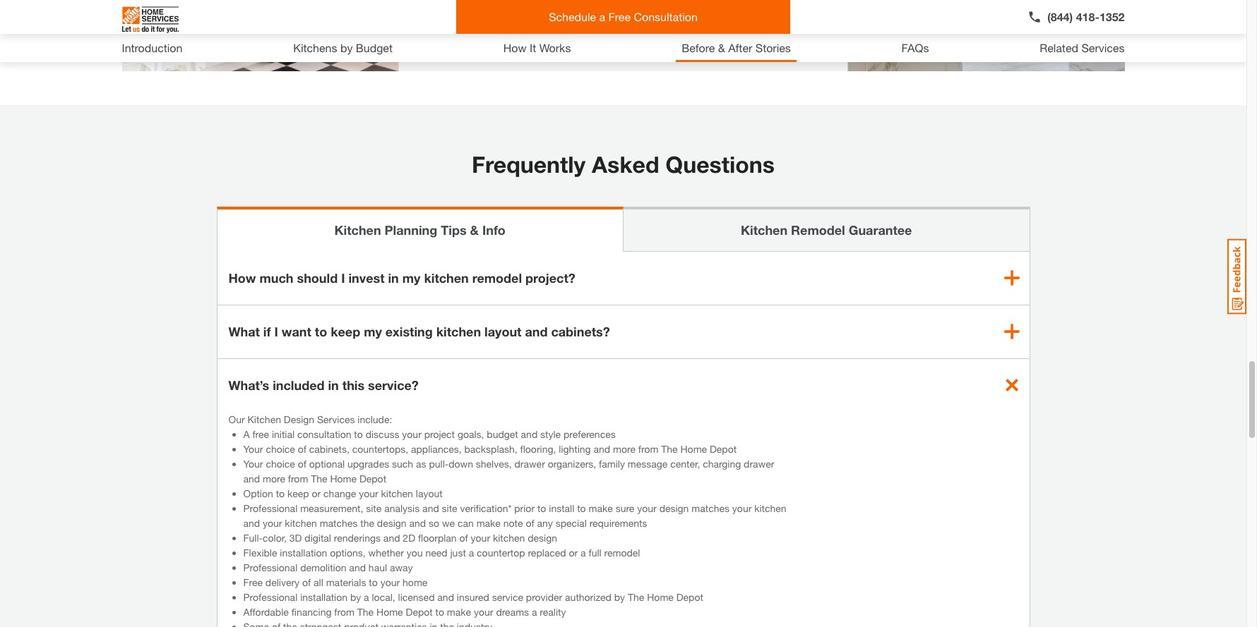 Task type: describe. For each thing, give the bounding box(es) containing it.
by right authorized
[[614, 592, 625, 604]]

dreams
[[496, 606, 529, 618]]

options,
[[330, 547, 366, 559]]

1 horizontal spatial or
[[569, 547, 578, 559]]

and up family
[[594, 443, 610, 455]]

before & after stories
[[682, 41, 791, 54]]

0 horizontal spatial &
[[470, 222, 479, 238]]

1 vertical spatial from
[[288, 473, 308, 485]]

of down can
[[459, 532, 468, 544]]

0 vertical spatial make
[[589, 503, 613, 515]]

down
[[449, 458, 473, 470]]

project?
[[525, 270, 575, 286]]

requirements
[[589, 517, 647, 529]]

digital
[[305, 532, 331, 544]]

what's
[[228, 378, 269, 393]]

whether
[[368, 547, 404, 559]]

existing
[[385, 324, 433, 339]]

do it for you logo image
[[122, 1, 178, 39]]

lighting
[[559, 443, 591, 455]]

full
[[589, 547, 601, 559]]

0 vertical spatial from
[[638, 443, 658, 455]]

your down charging
[[732, 503, 752, 515]]

pull-
[[429, 458, 449, 470]]

planning
[[385, 222, 437, 238]]

charging
[[703, 458, 741, 470]]

0 horizontal spatial in
[[328, 378, 339, 393]]

0 vertical spatial remodel
[[472, 270, 522, 286]]

discuss
[[366, 428, 399, 440]]

free inside a free initial consultation to discuss your project goals, budget and style preferences your choice of cabinets, countertops, appliances, backsplash, flooring, lighting and more from the home depot your choice of optional upgrades such as pull-down shelves, drawer organizers, family message center, charging drawer and more from the home depot option to keep or change your kitchen layout professional measurement, site analysis and site verification* prior to install to make sure your design matches your kitchen and your kitchen matches the design and so we can make note of any special requirements full-color, 3d digital renderings and 2d floorplan of your kitchen design flexible installation options, whether you need just a countertop replaced or a full remodel professional demolition and haul away free delivery of all materials to your home professional installation by a local, licensed and insured service provider authorized by the home depot affordable financing from the home depot to make your dreams a reality
[[243, 577, 263, 589]]

free inside button
[[608, 10, 631, 23]]

0 horizontal spatial matches
[[320, 517, 358, 529]]

what's included in this service?
[[228, 378, 419, 393]]

insured
[[457, 592, 489, 604]]

cabinets?
[[551, 324, 610, 339]]

(844) 418-1352
[[1047, 10, 1125, 23]]

included
[[273, 378, 324, 393]]

1 horizontal spatial make
[[476, 517, 501, 529]]

want
[[282, 324, 311, 339]]

initial
[[272, 428, 295, 440]]

faqs
[[902, 41, 929, 54]]

related
[[1040, 41, 1078, 54]]

the right authorized
[[628, 592, 644, 604]]

introduction
[[122, 41, 183, 54]]

0 horizontal spatial or
[[312, 488, 321, 500]]

style
[[540, 428, 561, 440]]

kitchens by budget
[[293, 41, 393, 54]]

provider
[[526, 592, 562, 604]]

center,
[[670, 458, 700, 470]]

demolition
[[300, 562, 346, 574]]

goals,
[[458, 428, 484, 440]]

all
[[314, 577, 323, 589]]

the up 'center,' at the bottom
[[661, 443, 678, 455]]

licensed
[[398, 592, 435, 604]]

3d
[[289, 532, 302, 544]]

of down consultation
[[298, 443, 306, 455]]

just
[[450, 547, 466, 559]]

stories
[[755, 41, 791, 54]]

and down "options,"
[[349, 562, 366, 574]]

before and after small kitchen remodel with white cabinetry, waterfall countertop and open shelving image
[[122, 0, 1125, 71]]

0 vertical spatial &
[[718, 41, 725, 54]]

affordable
[[243, 606, 289, 618]]

asked
[[592, 151, 659, 178]]

kitchens
[[293, 41, 337, 54]]

and up whether at left
[[383, 532, 400, 544]]

haul
[[369, 562, 387, 574]]

service
[[492, 592, 523, 604]]

design
[[284, 414, 314, 426]]

feedback link image
[[1227, 239, 1246, 315]]

1 drawer from the left
[[514, 458, 545, 470]]

your up local,
[[380, 577, 400, 589]]

and left cabinets?
[[525, 324, 548, 339]]

color,
[[263, 532, 287, 544]]

2 site from the left
[[442, 503, 457, 515]]

0 vertical spatial matches
[[692, 503, 729, 515]]

as
[[416, 458, 426, 470]]

2 choice from the top
[[266, 458, 295, 470]]

and left insured
[[437, 592, 454, 604]]

0 vertical spatial more
[[613, 443, 636, 455]]

you
[[407, 547, 423, 559]]

family
[[599, 458, 625, 470]]

2 your from the top
[[243, 458, 263, 470]]

we
[[442, 517, 455, 529]]

note
[[503, 517, 523, 529]]

418-
[[1076, 10, 1099, 23]]

it
[[530, 41, 536, 54]]

materials
[[326, 577, 366, 589]]

frequently
[[472, 151, 586, 178]]

of left all
[[302, 577, 311, 589]]

remodel inside a free initial consultation to discuss your project goals, budget and style preferences your choice of cabinets, countertops, appliances, backsplash, flooring, lighting and more from the home depot your choice of optional upgrades such as pull-down shelves, drawer organizers, family message center, charging drawer and more from the home depot option to keep or change your kitchen layout professional measurement, site analysis and site verification* prior to install to make sure your design matches your kitchen and your kitchen matches the design and so we can make note of any special requirements full-color, 3d digital renderings and 2d floorplan of your kitchen design flexible installation options, whether you need just a countertop replaced or a full remodel professional demolition and haul away free delivery of all materials to your home professional installation by a local, licensed and insured service provider authorized by the home depot affordable financing from the home depot to make your dreams a reality
[[604, 547, 640, 559]]

our kitchen design services include:
[[228, 414, 392, 426]]

free
[[252, 428, 269, 440]]

2 vertical spatial from
[[334, 606, 354, 618]]

your up color,
[[263, 517, 282, 529]]

what
[[228, 324, 260, 339]]

change
[[324, 488, 356, 500]]

budget
[[356, 41, 393, 54]]

cabinets,
[[309, 443, 349, 455]]

our
[[228, 414, 245, 426]]

optional
[[309, 458, 345, 470]]

your right sure
[[637, 503, 657, 515]]

2 professional from the top
[[243, 562, 297, 574]]

appliances,
[[411, 443, 462, 455]]

invest
[[348, 270, 385, 286]]

1 vertical spatial design
[[377, 517, 406, 529]]

and left so
[[409, 517, 426, 529]]

and up the full-
[[243, 517, 260, 529]]

1 vertical spatial installation
[[300, 592, 347, 604]]

a free initial consultation to discuss your project goals, budget and style preferences your choice of cabinets, countertops, appliances, backsplash, flooring, lighting and more from the home depot your choice of optional upgrades such as pull-down shelves, drawer organizers, family message center, charging drawer and more from the home depot option to keep or change your kitchen layout professional measurement, site analysis and site verification* prior to install to make sure your design matches your kitchen and your kitchen matches the design and so we can make note of any special requirements full-color, 3d digital renderings and 2d floorplan of your kitchen design flexible installation options, whether you need just a countertop replaced or a full remodel professional demolition and haul away free delivery of all materials to your home professional installation by a local, licensed and insured service provider authorized by the home depot affordable financing from the home depot to make your dreams a reality
[[243, 428, 786, 618]]

0 vertical spatial layout
[[484, 324, 521, 339]]

need
[[425, 547, 447, 559]]

related services
[[1040, 41, 1125, 54]]

countertop
[[477, 547, 525, 559]]

1 site from the left
[[366, 503, 382, 515]]

a
[[243, 428, 250, 440]]

flexible
[[243, 547, 277, 559]]

1 horizontal spatial services
[[1081, 41, 1125, 54]]

by left budget
[[340, 41, 353, 54]]

delivery
[[265, 577, 299, 589]]



Task type: locate. For each thing, give the bounding box(es) containing it.
0 horizontal spatial services
[[317, 414, 355, 426]]

free left delivery
[[243, 577, 263, 589]]

design down 'center,' at the bottom
[[659, 503, 689, 515]]

how
[[503, 41, 527, 54], [228, 270, 256, 286]]

my right invest
[[402, 270, 421, 286]]

installation down all
[[300, 592, 347, 604]]

your down a
[[243, 443, 263, 455]]

1352
[[1099, 10, 1125, 23]]

keep inside a free initial consultation to discuss your project goals, budget and style preferences your choice of cabinets, countertops, appliances, backsplash, flooring, lighting and more from the home depot your choice of optional upgrades such as pull-down shelves, drawer organizers, family message center, charging drawer and more from the home depot option to keep or change your kitchen layout professional measurement, site analysis and site verification* prior to install to make sure your design matches your kitchen and your kitchen matches the design and so we can make note of any special requirements full-color, 3d digital renderings and 2d floorplan of your kitchen design flexible installation options, whether you need just a countertop replaced or a full remodel professional demolition and haul away free delivery of all materials to your home professional installation by a local, licensed and insured service provider authorized by the home depot affordable financing from the home depot to make your dreams a reality
[[287, 488, 309, 500]]

0 vertical spatial or
[[312, 488, 321, 500]]

in right invest
[[388, 270, 399, 286]]

of
[[298, 443, 306, 455], [298, 458, 306, 470], [526, 517, 534, 529], [459, 532, 468, 544], [302, 577, 311, 589]]

1 vertical spatial choice
[[266, 458, 295, 470]]

1 horizontal spatial site
[[442, 503, 457, 515]]

and up "flooring,"
[[521, 428, 538, 440]]

0 horizontal spatial from
[[288, 473, 308, 485]]

2 horizontal spatial design
[[659, 503, 689, 515]]

0 horizontal spatial drawer
[[514, 458, 545, 470]]

site up the
[[366, 503, 382, 515]]

0 vertical spatial how
[[503, 41, 527, 54]]

prior
[[514, 503, 535, 515]]

can
[[458, 517, 474, 529]]

1 horizontal spatial more
[[613, 443, 636, 455]]

&
[[718, 41, 725, 54], [470, 222, 479, 238]]

matches down charging
[[692, 503, 729, 515]]

free
[[608, 10, 631, 23], [243, 577, 263, 589]]

i left invest
[[341, 270, 345, 286]]

0 horizontal spatial how
[[228, 270, 256, 286]]

2 horizontal spatial from
[[638, 443, 658, 455]]

install
[[549, 503, 574, 515]]

design
[[659, 503, 689, 515], [377, 517, 406, 529], [528, 532, 557, 544]]

more up family
[[613, 443, 636, 455]]

choice
[[266, 443, 295, 455], [266, 458, 295, 470]]

drawer down "flooring,"
[[514, 458, 545, 470]]

how it works
[[503, 41, 571, 54]]

how left it
[[503, 41, 527, 54]]

site up we
[[442, 503, 457, 515]]

1 choice from the top
[[266, 443, 295, 455]]

before
[[682, 41, 715, 54]]

the down optional
[[311, 473, 327, 485]]

1 vertical spatial free
[[243, 577, 263, 589]]

installation
[[280, 547, 327, 559], [300, 592, 347, 604]]

and
[[525, 324, 548, 339], [521, 428, 538, 440], [594, 443, 610, 455], [243, 473, 260, 485], [422, 503, 439, 515], [243, 517, 260, 529], [409, 517, 426, 529], [383, 532, 400, 544], [349, 562, 366, 574], [437, 592, 454, 604]]

away
[[390, 562, 413, 574]]

(844)
[[1047, 10, 1073, 23]]

a left full
[[581, 547, 586, 559]]

how left the much
[[228, 270, 256, 286]]

0 horizontal spatial i
[[274, 324, 278, 339]]

free left consultation
[[608, 10, 631, 23]]

1 vertical spatial in
[[328, 378, 339, 393]]

1 horizontal spatial layout
[[484, 324, 521, 339]]

1 vertical spatial make
[[476, 517, 501, 529]]

remodel right full
[[604, 547, 640, 559]]

analysis
[[384, 503, 420, 515]]

2 horizontal spatial kitchen
[[741, 222, 787, 238]]

in
[[388, 270, 399, 286], [328, 378, 339, 393]]

depot
[[710, 443, 737, 455], [359, 473, 386, 485], [676, 592, 703, 604], [406, 606, 433, 618]]

services down 1352
[[1081, 41, 1125, 54]]

make down verification*
[[476, 517, 501, 529]]

0 vertical spatial design
[[659, 503, 689, 515]]

your right the change
[[359, 488, 378, 500]]

remodel down info
[[472, 270, 522, 286]]

services
[[1081, 41, 1125, 54], [317, 414, 355, 426]]

0 horizontal spatial site
[[366, 503, 382, 515]]

floorplan
[[418, 532, 457, 544]]

local,
[[372, 592, 395, 604]]

after
[[728, 41, 752, 54]]

services up consultation
[[317, 414, 355, 426]]

1 horizontal spatial &
[[718, 41, 725, 54]]

matches down measurement,
[[320, 517, 358, 529]]

your down insured
[[474, 606, 493, 618]]

such
[[392, 458, 413, 470]]

and up so
[[422, 503, 439, 515]]

or left full
[[569, 547, 578, 559]]

professional down option
[[243, 503, 297, 515]]

to
[[315, 324, 327, 339], [354, 428, 363, 440], [276, 488, 285, 500], [537, 503, 546, 515], [577, 503, 586, 515], [369, 577, 378, 589], [435, 606, 444, 618]]

installation down 3d
[[280, 547, 327, 559]]

the down local,
[[357, 606, 374, 618]]

0 horizontal spatial remodel
[[472, 270, 522, 286]]

much
[[260, 270, 293, 286]]

1 vertical spatial matches
[[320, 517, 358, 529]]

0 vertical spatial your
[[243, 443, 263, 455]]

matches
[[692, 503, 729, 515], [320, 517, 358, 529]]

measurement,
[[300, 503, 363, 515]]

keep right want
[[331, 324, 360, 339]]

kitchen for kitchen remodel guarantee
[[741, 222, 787, 238]]

and up option
[[243, 473, 260, 485]]

renderings
[[334, 532, 381, 544]]

1 horizontal spatial matches
[[692, 503, 729, 515]]

shelves,
[[476, 458, 512, 470]]

more up option
[[263, 473, 285, 485]]

0 horizontal spatial free
[[243, 577, 263, 589]]

1 vertical spatial services
[[317, 414, 355, 426]]

0 vertical spatial in
[[388, 270, 399, 286]]

0 horizontal spatial more
[[263, 473, 285, 485]]

professional up affordable
[[243, 592, 297, 604]]

1 horizontal spatial i
[[341, 270, 345, 286]]

replaced
[[528, 547, 566, 559]]

0 horizontal spatial design
[[377, 517, 406, 529]]

a right "schedule"
[[599, 10, 605, 23]]

0 vertical spatial keep
[[331, 324, 360, 339]]

of left optional
[[298, 458, 306, 470]]

0 vertical spatial installation
[[280, 547, 327, 559]]

0 vertical spatial i
[[341, 270, 345, 286]]

kitchen
[[424, 270, 469, 286], [436, 324, 481, 339], [381, 488, 413, 500], [754, 503, 786, 515], [285, 517, 317, 529], [493, 532, 525, 544]]

1 vertical spatial i
[[274, 324, 278, 339]]

1 vertical spatial your
[[243, 458, 263, 470]]

schedule a free consultation button
[[456, 0, 790, 34]]

your
[[243, 443, 263, 455], [243, 458, 263, 470]]

1 vertical spatial layout
[[416, 488, 443, 500]]

0 vertical spatial services
[[1081, 41, 1125, 54]]

your down can
[[471, 532, 490, 544]]

i right if
[[274, 324, 278, 339]]

kitchen for kitchen planning tips & info
[[334, 222, 381, 238]]

what if i want to keep my existing kitchen layout and cabinets?
[[228, 324, 610, 339]]

your up option
[[243, 458, 263, 470]]

0 horizontal spatial make
[[447, 606, 471, 618]]

frequently asked questions
[[472, 151, 775, 178]]

remodel
[[791, 222, 845, 238]]

organizers,
[[548, 458, 596, 470]]

1 vertical spatial keep
[[287, 488, 309, 500]]

option
[[243, 488, 273, 500]]

works
[[539, 41, 571, 54]]

upgrades
[[347, 458, 389, 470]]

1 horizontal spatial my
[[402, 270, 421, 286]]

& left after
[[718, 41, 725, 54]]

0 vertical spatial choice
[[266, 443, 295, 455]]

1 professional from the top
[[243, 503, 297, 515]]

1 horizontal spatial how
[[503, 41, 527, 54]]

your left project
[[402, 428, 421, 440]]

2 vertical spatial make
[[447, 606, 471, 618]]

1 vertical spatial &
[[470, 222, 479, 238]]

or up measurement,
[[312, 488, 321, 500]]

so
[[429, 517, 439, 529]]

2 vertical spatial professional
[[243, 592, 297, 604]]

2d
[[403, 532, 415, 544]]

preferences
[[564, 428, 616, 440]]

1 your from the top
[[243, 443, 263, 455]]

my left existing
[[364, 324, 382, 339]]

0 vertical spatial professional
[[243, 503, 297, 515]]

1 vertical spatial or
[[569, 547, 578, 559]]

drawer right charging
[[744, 458, 774, 470]]

0 horizontal spatial keep
[[287, 488, 309, 500]]

budget
[[487, 428, 518, 440]]

2 vertical spatial design
[[528, 532, 557, 544]]

0 vertical spatial free
[[608, 10, 631, 23]]

kitchen
[[334, 222, 381, 238], [741, 222, 787, 238], [248, 414, 281, 426]]

1 horizontal spatial free
[[608, 10, 631, 23]]

of left any
[[526, 517, 534, 529]]

1 horizontal spatial drawer
[[744, 458, 774, 470]]

1 vertical spatial my
[[364, 324, 382, 339]]

0 vertical spatial my
[[402, 270, 421, 286]]

1 vertical spatial professional
[[243, 562, 297, 574]]

design down analysis
[[377, 517, 406, 529]]

from up message
[[638, 443, 658, 455]]

keep up measurement,
[[287, 488, 309, 500]]

verification*
[[460, 503, 512, 515]]

drawer
[[514, 458, 545, 470], [744, 458, 774, 470]]

my for kitchen
[[402, 270, 421, 286]]

make down insured
[[447, 606, 471, 618]]

design down any
[[528, 532, 557, 544]]

my for existing
[[364, 324, 382, 339]]

kitchen planning tips & info
[[334, 222, 506, 238]]

tips
[[441, 222, 466, 238]]

i
[[341, 270, 345, 286], [274, 324, 278, 339]]

kitchen up free
[[248, 414, 281, 426]]

make up requirements
[[589, 503, 613, 515]]

full-
[[243, 532, 263, 544]]

a right just
[[469, 547, 474, 559]]

how for how it works
[[503, 41, 527, 54]]

1 horizontal spatial design
[[528, 532, 557, 544]]

in left this
[[328, 378, 339, 393]]

consultation
[[297, 428, 351, 440]]

layout inside a free initial consultation to discuss your project goals, budget and style preferences your choice of cabinets, countertops, appliances, backsplash, flooring, lighting and more from the home depot your choice of optional upgrades such as pull-down shelves, drawer organizers, family message center, charging drawer and more from the home depot option to keep or change your kitchen layout professional measurement, site analysis and site verification* prior to install to make sure your design matches your kitchen and your kitchen matches the design and so we can make note of any special requirements full-color, 3d digital renderings and 2d floorplan of your kitchen design flexible installation options, whether you need just a countertop replaced or a full remodel professional demolition and haul away free delivery of all materials to your home professional installation by a local, licensed and insured service provider authorized by the home depot affordable financing from the home depot to make your dreams a reality
[[416, 488, 443, 500]]

project
[[424, 428, 455, 440]]

schedule
[[549, 10, 596, 23]]

professional down flexible
[[243, 562, 297, 574]]

a left local,
[[364, 592, 369, 604]]

1 vertical spatial more
[[263, 473, 285, 485]]

from
[[638, 443, 658, 455], [288, 473, 308, 485], [334, 606, 354, 618]]

the
[[360, 517, 374, 529]]

consultation
[[634, 10, 698, 23]]

0 horizontal spatial my
[[364, 324, 382, 339]]

my
[[402, 270, 421, 286], [364, 324, 382, 339]]

guarantee
[[849, 222, 912, 238]]

message
[[628, 458, 668, 470]]

from up measurement,
[[288, 473, 308, 485]]

1 horizontal spatial in
[[388, 270, 399, 286]]

home
[[403, 577, 428, 589]]

1 horizontal spatial keep
[[331, 324, 360, 339]]

1 vertical spatial remodel
[[604, 547, 640, 559]]

1 horizontal spatial remodel
[[604, 547, 640, 559]]

1 vertical spatial how
[[228, 270, 256, 286]]

any
[[537, 517, 553, 529]]

special
[[556, 517, 587, 529]]

layout
[[484, 324, 521, 339], [416, 488, 443, 500]]

2 drawer from the left
[[744, 458, 774, 470]]

kitchen up invest
[[334, 222, 381, 238]]

1 horizontal spatial from
[[334, 606, 354, 618]]

& left info
[[470, 222, 479, 238]]

kitchen left remodel
[[741, 222, 787, 238]]

0 horizontal spatial kitchen
[[248, 414, 281, 426]]

3 professional from the top
[[243, 592, 297, 604]]

a down provider
[[532, 606, 537, 618]]

a inside button
[[599, 10, 605, 23]]

this
[[342, 378, 364, 393]]

from down the materials
[[334, 606, 354, 618]]

by down the materials
[[350, 592, 361, 604]]

how much should i invest in my kitchen remodel project?
[[228, 270, 575, 286]]

how for how much should i invest in my kitchen remodel project?
[[228, 270, 256, 286]]

0 horizontal spatial layout
[[416, 488, 443, 500]]

1 horizontal spatial kitchen
[[334, 222, 381, 238]]

2 horizontal spatial make
[[589, 503, 613, 515]]

site
[[366, 503, 382, 515], [442, 503, 457, 515]]



Task type: vqa. For each thing, say whether or not it's contained in the screenshot.
Great
no



